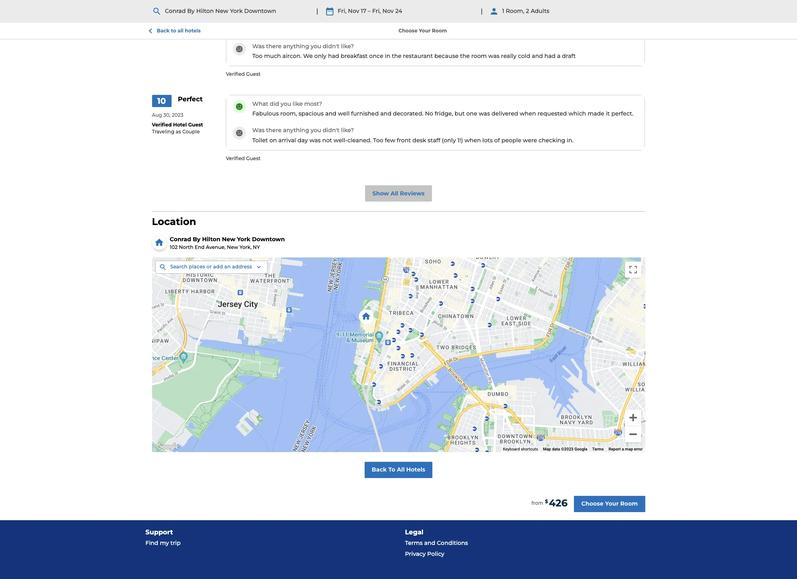 Task type: describe. For each thing, give the bounding box(es) containing it.
spacious
[[299, 110, 324, 117]]

2,
[[163, 10, 167, 16]]

most? for what did you like most? fabulous room, spacious and well furnished and decorated. no fridge, but one was delivered when requested which made it perfect.
[[305, 100, 323, 107]]

$ 563 $
[[535, 5, 552, 14]]

requested
[[538, 110, 567, 117]]

didn't for not
[[323, 127, 340, 134]]

data
[[553, 448, 561, 452]]

made
[[588, 110, 605, 117]]

photos
[[196, 7, 217, 15]]

like? for well-
[[341, 127, 354, 134]]

as inside 'verified hotel guest traveling as couple'
[[176, 129, 181, 135]]

hotels
[[185, 28, 201, 34]]

keyboard shortcuts
[[503, 448, 539, 452]]

couple inside 'verified hotel guest traveling as couple'
[[182, 129, 200, 135]]

1 room, 2 adults
[[503, 7, 550, 15]]

guest for was there anything you didn't like? toilet on arrival day was not well-cleaned. too few front desk staff (only 1!) when lots of people were checking in.
[[246, 155, 261, 161]]

0 horizontal spatial your
[[419, 27, 431, 34]]

support find my trip
[[146, 529, 181, 547]]

error
[[635, 448, 643, 452]]

102
[[170, 244, 178, 250]]

policy
[[428, 551, 445, 558]]

sep
[[152, 10, 161, 16]]

back for back to all hotels
[[157, 28, 170, 34]]

really
[[502, 52, 517, 60]]

did for what did you like most? fabulous room, spacious and well furnished and decorated. no fridge, but one was delivered when requested which made it perfect.
[[270, 100, 279, 107]]

privacy
[[405, 551, 426, 558]]

about button
[[317, 0, 355, 22]]

once
[[370, 52, 384, 60]]

in.
[[567, 137, 574, 144]]

choose your room inside choose your room button
[[582, 501, 638, 508]]

much
[[264, 52, 281, 60]]

24
[[396, 7, 403, 15]]

0 horizontal spatial choose your room
[[399, 27, 447, 34]]

guest inside 'verified hotel guest traveling as couple'
[[188, 122, 203, 128]]

perfect
[[178, 95, 203, 103]]

downtown for conrad by hilton new york downtown 102 north end avenue, new york, ny
[[252, 236, 285, 243]]

toilet
[[253, 137, 268, 144]]

it
[[606, 110, 610, 117]]

aug
[[152, 112, 162, 118]]

was there anything you didn't like? too much aircon. we only had breakfast once in the restaurant because the room was really cold and had a draft
[[253, 42, 576, 60]]

cold
[[519, 52, 531, 60]]

decorated.
[[393, 110, 424, 117]]

room,
[[281, 110, 297, 117]]

and inside was there anything you didn't like? too much aircon. we only had breakfast once in the restaurant because the room was really cold and had a draft
[[532, 52, 543, 60]]

anything for aircon.
[[283, 42, 309, 50]]

overview & photos
[[162, 7, 217, 15]]

delivered
[[492, 110, 519, 117]]

2023 for 30,
[[172, 112, 184, 118]]

of
[[495, 137, 500, 144]]

10
[[157, 96, 166, 106]]

conrad by hilton new york downtown
[[165, 7, 276, 15]]

what did you like most?
[[253, 16, 323, 23]]

verified guest for too
[[226, 71, 261, 77]]

on
[[270, 137, 277, 144]]

because
[[435, 52, 459, 60]]

and right furnished
[[381, 110, 392, 117]]

most? for what did you like most?
[[305, 16, 323, 23]]

when inside was there anything you didn't like? toilet on arrival day was not well-cleaned. too few front desk staff (only 1!) when lots of people were checking in.
[[465, 137, 481, 144]]

there for on
[[266, 127, 282, 134]]

you up aircon.
[[281, 16, 291, 23]]

2 nov from the left
[[383, 7, 394, 15]]

anything for arrival
[[283, 127, 309, 134]]

1 had from the left
[[328, 52, 339, 60]]

search
[[170, 264, 188, 270]]

adults
[[531, 7, 550, 15]]

conrad for conrad by hilton new york downtown
[[165, 7, 186, 15]]

show all reviews button
[[366, 186, 432, 202]]

all inside "link"
[[397, 467, 405, 474]]

563
[[538, 8, 546, 14]]

conditions
[[437, 540, 468, 547]]

did for what did you like most?
[[270, 16, 279, 23]]

verified for was there anything you didn't like? toilet on arrival day was not well-cleaned. too few front desk staff (only 1!) when lots of people were checking in.
[[226, 155, 245, 161]]

and left well
[[326, 110, 337, 117]]

1 fri, from the left
[[338, 7, 347, 15]]

north
[[179, 244, 194, 250]]

by for conrad by hilton new york downtown
[[187, 7, 195, 15]]

we
[[303, 52, 313, 60]]

report
[[609, 448, 621, 452]]

conrad by hilton new york downtown 102 north end avenue, new york, ny
[[170, 236, 285, 250]]

0 vertical spatial terms
[[593, 448, 604, 452]]

like for what did you like most? fabulous room, spacious and well furnished and decorated. no fridge, but one was delivered when requested which made it perfect.
[[293, 100, 303, 107]]

couple inside sep 2, 2023 susanne traveling as couple
[[182, 27, 200, 33]]

hotels
[[407, 467, 426, 474]]

2
[[526, 7, 530, 15]]

susanne
[[152, 20, 174, 27]]

legal
[[405, 529, 424, 537]]

back for back to all hotels
[[372, 467, 387, 474]]

cleaned.
[[348, 137, 372, 144]]

1 nov from the left
[[348, 7, 360, 15]]

places
[[189, 264, 205, 270]]

didn't for had
[[323, 42, 340, 50]]

–
[[368, 7, 371, 15]]

well-
[[334, 137, 348, 144]]

legal terms and conditions privacy policy
[[405, 529, 468, 558]]

terms and conditions link
[[405, 538, 652, 549]]

426
[[549, 498, 568, 510]]

add
[[213, 264, 223, 270]]

but
[[455, 110, 465, 117]]

google image
[[154, 442, 181, 453]]

aug 30, 2023
[[152, 112, 184, 118]]

restaurant
[[403, 52, 433, 60]]

2 vertical spatial new
[[227, 244, 238, 250]]

room inside button
[[621, 501, 638, 508]]

2023 for 2,
[[168, 10, 180, 16]]

search places or add an address
[[170, 264, 252, 270]]

avenue,
[[206, 244, 226, 250]]

what did you like most? fabulous room, spacious and well furnished and decorated. no fridge, but one was delivered when requested which made it perfect.
[[253, 100, 634, 117]]

map data ©2023 google
[[544, 448, 588, 452]]

trip
[[171, 540, 181, 547]]

map
[[626, 448, 634, 452]]

sep 2, 2023 susanne traveling as couple
[[152, 10, 200, 33]]

you inside was there anything you didn't like? too much aircon. we only had breakfast once in the restaurant because the room was really cold and had a draft
[[311, 42, 321, 50]]

aircon.
[[283, 52, 302, 60]]

too inside was there anything you didn't like? toilet on arrival day was not well-cleaned. too few front desk staff (only 1!) when lots of people were checking in.
[[373, 137, 384, 144]]

and inside the legal terms and conditions privacy policy
[[425, 540, 436, 547]]

back to all hotels
[[157, 28, 201, 34]]

my
[[160, 540, 169, 547]]

hilton for conrad by hilton new york downtown 102 north end avenue, new york, ny
[[202, 236, 221, 243]]

were
[[523, 137, 538, 144]]

too inside was there anything you didn't like? too much aircon. we only had breakfast once in the restaurant because the room was really cold and had a draft
[[253, 52, 263, 60]]

what for what did you like most? fabulous room, spacious and well furnished and decorated. no fridge, but one was delivered when requested which made it perfect.
[[253, 100, 269, 107]]

©2023
[[562, 448, 574, 452]]

fri, nov 17 – fri, nov 24
[[338, 7, 403, 15]]



Task type: vqa. For each thing, say whether or not it's contained in the screenshot.
per inside the $ 1531 $ 1511 per person $3,021 Total price
no



Task type: locate. For each thing, give the bounding box(es) containing it.
was inside was there anything you didn't like? too much aircon. we only had breakfast once in the restaurant because the room was really cold and had a draft
[[489, 52, 500, 60]]

had left draft
[[545, 52, 556, 60]]

1 vertical spatial choose
[[582, 501, 604, 508]]

tab list containing overview & photos
[[152, 0, 432, 22]]

0 vertical spatial back
[[157, 28, 170, 34]]

1 vertical spatial downtown
[[252, 236, 285, 243]]

2 like? from the top
[[341, 127, 354, 134]]

there
[[266, 42, 282, 50], [266, 127, 282, 134]]

0 vertical spatial like?
[[341, 42, 354, 50]]

like
[[293, 16, 303, 23], [293, 100, 303, 107]]

1 horizontal spatial room
[[621, 501, 638, 508]]

there up much
[[266, 42, 282, 50]]

like? inside was there anything you didn't like? too much aircon. we only had breakfast once in the restaurant because the room was really cold and had a draft
[[341, 42, 354, 50]]

reviews button
[[355, 0, 399, 22]]

what inside "what did you like most? fabulous room, spacious and well furnished and decorated. no fridge, but one was delivered when requested which made it perfect."
[[253, 100, 269, 107]]

rooms button
[[227, 0, 267, 22]]

back left to
[[372, 467, 387, 474]]

was right one
[[479, 110, 490, 117]]

0 vertical spatial a
[[558, 52, 561, 60]]

lots
[[483, 137, 493, 144]]

new up avenue,
[[222, 236, 236, 243]]

1 like from the top
[[293, 16, 303, 23]]

0 vertical spatial as
[[176, 27, 181, 33]]

nov
[[348, 7, 360, 15], [383, 7, 394, 15]]

from
[[532, 501, 544, 507]]

was for was there anything you didn't like? too much aircon. we only had breakfast once in the restaurant because the room was really cold and had a draft
[[253, 42, 265, 50]]

1 didn't from the top
[[323, 42, 340, 50]]

1 vertical spatial most?
[[305, 100, 323, 107]]

0 vertical spatial like
[[293, 16, 303, 23]]

0 horizontal spatial reviews
[[365, 7, 389, 15]]

0 horizontal spatial a
[[558, 52, 561, 60]]

or
[[207, 264, 212, 270]]

1 vertical spatial room
[[621, 501, 638, 508]]

there up on
[[266, 127, 282, 134]]

overview & photos button
[[152, 0, 226, 22]]

a left draft
[[558, 52, 561, 60]]

desk
[[413, 137, 427, 144]]

1 horizontal spatial the
[[461, 52, 470, 60]]

2 didn't from the top
[[323, 127, 340, 134]]

guest for was there anything you didn't like? too much aircon. we only had breakfast once in the restaurant because the room was really cold and had a draft
[[246, 71, 261, 77]]

what down rooms
[[253, 16, 269, 23]]

by for conrad by hilton new york downtown 102 north end avenue, new york, ny
[[193, 236, 201, 243]]

1 couple from the top
[[182, 27, 200, 33]]

to
[[389, 467, 396, 474]]

did inside "what did you like most? fabulous room, spacious and well furnished and decorated. no fridge, but one was delivered when requested which made it perfect."
[[270, 100, 279, 107]]

1 horizontal spatial terms
[[593, 448, 604, 452]]

1 as from the top
[[176, 27, 181, 33]]

hotel
[[173, 122, 187, 128]]

too left much
[[253, 52, 263, 60]]

2023 inside sep 2, 2023 susanne traveling as couple
[[168, 10, 180, 16]]

2 did from the top
[[270, 100, 279, 107]]

room
[[472, 52, 487, 60]]

breakfast
[[341, 52, 368, 60]]

1 vertical spatial there
[[266, 127, 282, 134]]

1 horizontal spatial |
[[481, 7, 483, 15]]

by
[[187, 7, 195, 15], [193, 236, 201, 243]]

0 vertical spatial verified guest
[[226, 71, 261, 77]]

1 like? from the top
[[341, 42, 354, 50]]

1 vertical spatial did
[[270, 100, 279, 107]]

york,
[[240, 244, 252, 250]]

2 verified guest from the top
[[226, 155, 261, 161]]

choose right 426
[[582, 501, 604, 508]]

$ left 563
[[535, 9, 537, 13]]

back to all hotels link
[[365, 462, 433, 479]]

choose up was there anything you didn't like? too much aircon. we only had breakfast once in the restaurant because the room was really cold and had a draft
[[399, 27, 418, 34]]

what up fabulous on the left of page
[[253, 100, 269, 107]]

york for conrad by hilton new york downtown
[[230, 7, 243, 15]]

1 vertical spatial too
[[373, 137, 384, 144]]

0 vertical spatial anything
[[283, 42, 309, 50]]

did up fabulous on the left of page
[[270, 100, 279, 107]]

2023 up hotel
[[172, 112, 184, 118]]

end
[[195, 244, 205, 250]]

back to all hotels button
[[146, 26, 201, 36]]

2 vertical spatial verified
[[226, 155, 245, 161]]

arrival
[[279, 137, 296, 144]]

1 vertical spatial a
[[622, 448, 625, 452]]

back down susanne
[[157, 28, 170, 34]]

to
[[171, 28, 176, 34]]

york inside "conrad by hilton new york downtown 102 north end avenue, new york, ny"
[[237, 236, 251, 243]]

1 horizontal spatial reviews
[[400, 190, 425, 197]]

1 vertical spatial york
[[237, 236, 251, 243]]

there inside was there anything you didn't like? too much aircon. we only had breakfast once in the restaurant because the room was really cold and had a draft
[[266, 42, 282, 50]]

couple down hotel
[[182, 129, 200, 135]]

you up room,
[[281, 100, 291, 107]]

downtown up ny
[[252, 236, 285, 243]]

downtown inside "conrad by hilton new york downtown 102 north end avenue, new york, ny"
[[252, 236, 285, 243]]

1 vertical spatial reviews
[[400, 190, 425, 197]]

1 vertical spatial traveling
[[152, 129, 175, 135]]

terms down legal
[[405, 540, 423, 547]]

$ right 563
[[549, 5, 552, 11]]

2 | from the left
[[481, 7, 483, 15]]

0 vertical spatial 2023
[[168, 10, 180, 16]]

as inside sep 2, 2023 susanne traveling as couple
[[176, 27, 181, 33]]

0 horizontal spatial back
[[157, 28, 170, 34]]

verified inside 'verified hotel guest traveling as couple'
[[152, 122, 172, 128]]

like inside "what did you like most? fabulous room, spacious and well furnished and decorated. no fridge, but one was delivered when requested which made it perfect."
[[293, 100, 303, 107]]

1 traveling from the top
[[152, 27, 175, 33]]

was there anything you didn't like? toilet on arrival day was not well-cleaned. too few front desk staff (only 1!) when lots of people were checking in.
[[253, 127, 574, 144]]

choose
[[399, 27, 418, 34], [582, 501, 604, 508]]

1 the from the left
[[392, 52, 402, 60]]

2023
[[168, 10, 180, 16], [172, 112, 184, 118]]

2 like from the top
[[293, 100, 303, 107]]

1 what from the top
[[253, 16, 269, 23]]

verified guest for toilet
[[226, 155, 261, 161]]

fabulous
[[253, 110, 279, 117]]

1 vertical spatial new
[[222, 236, 236, 243]]

was inside was there anything you didn't like? toilet on arrival day was not well-cleaned. too few front desk staff (only 1!) when lots of people were checking in.
[[310, 137, 321, 144]]

map
[[544, 448, 552, 452]]

0 vertical spatial downtown
[[244, 7, 276, 15]]

0 vertical spatial was
[[489, 52, 500, 60]]

1 there from the top
[[266, 42, 282, 50]]

downtown for conrad by hilton new york downtown
[[244, 7, 276, 15]]

|
[[317, 7, 319, 15], [481, 7, 483, 15]]

0 vertical spatial all
[[391, 190, 399, 197]]

the right in
[[392, 52, 402, 60]]

couple
[[182, 27, 200, 33], [182, 129, 200, 135]]

hilton up avenue,
[[202, 236, 221, 243]]

$
[[549, 5, 552, 11], [535, 9, 537, 13], [546, 499, 549, 505]]

1 | from the left
[[317, 7, 319, 15]]

1 vertical spatial when
[[465, 137, 481, 144]]

there for much
[[266, 42, 282, 50]]

1 horizontal spatial back
[[372, 467, 387, 474]]

most? up we
[[305, 16, 323, 23]]

like? up well-
[[341, 127, 354, 134]]

0 vertical spatial there
[[266, 42, 282, 50]]

didn't up the not
[[323, 127, 340, 134]]

1 vertical spatial couple
[[182, 129, 200, 135]]

0 vertical spatial reviews
[[365, 7, 389, 15]]

a inside was there anything you didn't like? too much aircon. we only had breakfast once in the restaurant because the room was really cold and had a draft
[[558, 52, 561, 60]]

0 vertical spatial choose your room
[[399, 27, 447, 34]]

verified
[[226, 71, 245, 77], [152, 122, 172, 128], [226, 155, 245, 161]]

1 vertical spatial conrad
[[170, 236, 191, 243]]

1 vertical spatial as
[[176, 129, 181, 135]]

by inside "conrad by hilton new york downtown 102 north end avenue, new york, ny"
[[193, 236, 201, 243]]

your inside button
[[606, 501, 619, 508]]

about
[[327, 7, 345, 15]]

0 vertical spatial by
[[187, 7, 195, 15]]

show all reviews
[[373, 190, 425, 197]]

$ right from
[[546, 499, 549, 505]]

0 vertical spatial what
[[253, 16, 269, 23]]

terms inside the legal terms and conditions privacy policy
[[405, 540, 423, 547]]

anything up aircon.
[[283, 42, 309, 50]]

in
[[385, 52, 391, 60]]

york right 'photos'
[[230, 7, 243, 15]]

what for what did you like most?
[[253, 16, 269, 23]]

1 vertical spatial was
[[253, 127, 265, 134]]

was left the not
[[310, 137, 321, 144]]

terms left report
[[593, 448, 604, 452]]

back
[[157, 28, 170, 34], [372, 467, 387, 474]]

few
[[385, 137, 396, 144]]

checking
[[539, 137, 566, 144]]

couple right to
[[182, 27, 200, 33]]

when right delivered
[[520, 110, 537, 117]]

0 vertical spatial hilton
[[196, 7, 214, 15]]

2 couple from the top
[[182, 129, 200, 135]]

1 vertical spatial what
[[253, 100, 269, 107]]

one
[[467, 110, 478, 117]]

all right to
[[397, 467, 405, 474]]

there inside was there anything you didn't like? toilet on arrival day was not well-cleaned. too few front desk staff (only 1!) when lots of people were checking in.
[[266, 127, 282, 134]]

1 vertical spatial was
[[479, 110, 490, 117]]

anything up the day
[[283, 127, 309, 134]]

1
[[503, 7, 505, 15]]

choose inside button
[[582, 501, 604, 508]]

1 vertical spatial didn't
[[323, 127, 340, 134]]

rooms
[[237, 7, 257, 15]]

verified for was there anything you didn't like? too much aircon. we only had breakfast once in the restaurant because the room was really cold and had a draft
[[226, 71, 245, 77]]

2 anything from the top
[[283, 127, 309, 134]]

0 horizontal spatial nov
[[348, 7, 360, 15]]

traveling inside 'verified hotel guest traveling as couple'
[[152, 129, 175, 135]]

0 vertical spatial couple
[[182, 27, 200, 33]]

0 vertical spatial room
[[432, 27, 447, 34]]

perfect.
[[612, 110, 634, 117]]

$ inside the from $ 426
[[546, 499, 549, 505]]

1 was from the top
[[253, 42, 265, 50]]

a
[[558, 52, 561, 60], [622, 448, 625, 452]]

1 vertical spatial like?
[[341, 127, 354, 134]]

2 the from the left
[[461, 52, 470, 60]]

no
[[425, 110, 434, 117]]

0 horizontal spatial terms
[[405, 540, 423, 547]]

0 horizontal spatial choose
[[399, 27, 418, 34]]

traveling
[[152, 27, 175, 33], [152, 129, 175, 135]]

reviews right show
[[400, 190, 425, 197]]

was inside was there anything you didn't like? toilet on arrival day was not well-cleaned. too few front desk staff (only 1!) when lots of people were checking in.
[[253, 127, 265, 134]]

most? up 'spacious'
[[305, 100, 323, 107]]

you inside "what did you like most? fabulous room, spacious and well furnished and decorated. no fridge, but one was delivered when requested which made it perfect."
[[281, 100, 291, 107]]

like? up the breakfast
[[341, 42, 354, 50]]

0 vertical spatial verified
[[226, 71, 245, 77]]

0 vertical spatial did
[[270, 16, 279, 23]]

terms
[[593, 448, 604, 452], [405, 540, 423, 547]]

people
[[502, 137, 522, 144]]

didn't up only
[[323, 42, 340, 50]]

0 vertical spatial traveling
[[152, 27, 175, 33]]

new
[[216, 7, 229, 15], [222, 236, 236, 243], [227, 244, 238, 250]]

keyboard shortcuts button
[[503, 447, 539, 453]]

conrad for conrad by hilton new york downtown 102 north end avenue, new york, ny
[[170, 236, 191, 243]]

didn't inside was there anything you didn't like? too much aircon. we only had breakfast once in the restaurant because the room was really cold and had a draft
[[323, 42, 340, 50]]

traveling down susanne
[[152, 27, 175, 33]]

1 horizontal spatial choose
[[582, 501, 604, 508]]

Search places or add an address checkbox
[[155, 261, 271, 277], [155, 261, 268, 274]]

0 vertical spatial didn't
[[323, 42, 340, 50]]

1 horizontal spatial when
[[520, 110, 537, 117]]

(only
[[442, 137, 456, 144]]

fri, left 17
[[338, 7, 347, 15]]

downtown up what did you like most? in the top of the page
[[244, 7, 276, 15]]

17
[[361, 7, 367, 15]]

1 did from the top
[[270, 16, 279, 23]]

2 vertical spatial guest
[[246, 155, 261, 161]]

only
[[315, 52, 327, 60]]

2 traveling from the top
[[152, 129, 175, 135]]

you inside was there anything you didn't like? toilet on arrival day was not well-cleaned. too few front desk staff (only 1!) when lots of people were checking in.
[[311, 127, 321, 134]]

back inside "link"
[[372, 467, 387, 474]]

1 horizontal spatial choose your room
[[582, 501, 638, 508]]

1!)
[[458, 137, 463, 144]]

1 vertical spatial verified
[[152, 122, 172, 128]]

1 horizontal spatial nov
[[383, 7, 394, 15]]

york up york,
[[237, 236, 251, 243]]

anything inside was there anything you didn't like? too much aircon. we only had breakfast once in the restaurant because the room was really cold and had a draft
[[283, 42, 309, 50]]

| for fri, nov 17 – fri, nov 24
[[317, 7, 319, 15]]

1 horizontal spatial had
[[545, 52, 556, 60]]

1 verified guest from the top
[[226, 71, 261, 77]]

was left "really"
[[489, 52, 500, 60]]

0 vertical spatial most?
[[305, 16, 323, 23]]

1 most? from the top
[[305, 16, 323, 23]]

2 fri, from the left
[[373, 7, 381, 15]]

0 vertical spatial your
[[419, 27, 431, 34]]

fri, right –
[[373, 7, 381, 15]]

back inside button
[[157, 28, 170, 34]]

and up policy at the bottom right of page
[[425, 540, 436, 547]]

1 vertical spatial choose your room
[[582, 501, 638, 508]]

show
[[373, 190, 389, 197]]

traveling inside sep 2, 2023 susanne traveling as couple
[[152, 27, 175, 33]]

1 anything from the top
[[283, 42, 309, 50]]

like? inside was there anything you didn't like? toilet on arrival day was not well-cleaned. too few front desk staff (only 1!) when lots of people were checking in.
[[341, 127, 354, 134]]

2 was from the top
[[253, 127, 265, 134]]

0 vertical spatial new
[[216, 7, 229, 15]]

ny
[[253, 244, 260, 250]]

the left room
[[461, 52, 470, 60]]

and right cold
[[532, 52, 543, 60]]

from $ 426
[[532, 498, 568, 510]]

2 there from the top
[[266, 127, 282, 134]]

1 vertical spatial your
[[606, 501, 619, 508]]

2023 right 2,
[[168, 10, 180, 16]]

was up toilet
[[253, 127, 265, 134]]

like for what did you like most?
[[293, 16, 303, 23]]

terms link
[[593, 448, 604, 452]]

anything inside was there anything you didn't like? toilet on arrival day was not well-cleaned. too few front desk staff (only 1!) when lots of people were checking in.
[[283, 127, 309, 134]]

30,
[[164, 112, 171, 118]]

new for conrad by hilton new york downtown
[[216, 7, 229, 15]]

map region
[[112, 224, 798, 580]]

you down 'spacious'
[[311, 127, 321, 134]]

1 horizontal spatial fri,
[[373, 7, 381, 15]]

0 vertical spatial york
[[230, 7, 243, 15]]

by left 'photos'
[[187, 7, 195, 15]]

0 vertical spatial when
[[520, 110, 537, 117]]

you up only
[[311, 42, 321, 50]]

2 what from the top
[[253, 100, 269, 107]]

0 horizontal spatial room
[[432, 27, 447, 34]]

didn't inside was there anything you didn't like? toilet on arrival day was not well-cleaned. too few front desk staff (only 1!) when lots of people were checking in.
[[323, 127, 340, 134]]

2 vertical spatial was
[[310, 137, 321, 144]]

had right only
[[328, 52, 339, 60]]

downtown
[[244, 7, 276, 15], [252, 236, 285, 243]]

was inside was there anything you didn't like? too much aircon. we only had breakfast once in the restaurant because the room was really cold and had a draft
[[253, 42, 265, 50]]

york for conrad by hilton new york downtown 102 north end avenue, new york, ny
[[237, 236, 251, 243]]

all right show
[[391, 190, 399, 197]]

staff
[[428, 137, 441, 144]]

2 had from the left
[[545, 52, 556, 60]]

verified hotel guest traveling as couple
[[152, 122, 203, 135]]

location
[[152, 216, 196, 228]]

reviews left 24
[[365, 7, 389, 15]]

0 vertical spatial guest
[[246, 71, 261, 77]]

like up room,
[[293, 100, 303, 107]]

when right 1!)
[[465, 137, 481, 144]]

when inside "what did you like most? fabulous room, spacious and well furnished and decorated. no fridge, but one was delivered when requested which made it perfect."
[[520, 110, 537, 117]]

keyboard
[[503, 448, 520, 452]]

was up much
[[253, 42, 265, 50]]

was inside "what did you like most? fabulous room, spacious and well furnished and decorated. no fridge, but one was delivered when requested which made it perfect."
[[479, 110, 490, 117]]

too
[[253, 52, 263, 60], [373, 137, 384, 144]]

0 horizontal spatial the
[[392, 52, 402, 60]]

reviews inside tab list
[[365, 7, 389, 15]]

1 vertical spatial hilton
[[202, 236, 221, 243]]

1 vertical spatial guest
[[188, 122, 203, 128]]

too left the few
[[373, 137, 384, 144]]

like? for breakfast
[[341, 42, 354, 50]]

| left the 1
[[481, 7, 483, 15]]

day
[[298, 137, 308, 144]]

2 most? from the top
[[305, 100, 323, 107]]

conrad inside "conrad by hilton new york downtown 102 north end avenue, new york, ny"
[[170, 236, 191, 243]]

0 horizontal spatial too
[[253, 52, 263, 60]]

0 vertical spatial too
[[253, 52, 263, 60]]

1 vertical spatial by
[[193, 236, 201, 243]]

1 vertical spatial back
[[372, 467, 387, 474]]

by up end on the top
[[193, 236, 201, 243]]

reviews
[[365, 7, 389, 15], [400, 190, 425, 197]]

0 horizontal spatial |
[[317, 7, 319, 15]]

2 as from the top
[[176, 129, 181, 135]]

all inside button
[[391, 190, 399, 197]]

| left about
[[317, 7, 319, 15]]

new for conrad by hilton new york downtown 102 north end avenue, new york, ny
[[222, 236, 236, 243]]

was for was there anything you didn't like? toilet on arrival day was not well-cleaned. too few front desk staff (only 1!) when lots of people were checking in.
[[253, 127, 265, 134]]

traveling down 30,
[[152, 129, 175, 135]]

york
[[230, 7, 243, 15], [237, 236, 251, 243]]

address
[[232, 264, 252, 270]]

nov left 17
[[348, 7, 360, 15]]

overview
[[162, 7, 189, 15]]

1 vertical spatial 2023
[[172, 112, 184, 118]]

find my trip link
[[146, 538, 392, 549]]

1 horizontal spatial too
[[373, 137, 384, 144]]

nov left 24
[[383, 7, 394, 15]]

1 vertical spatial anything
[[283, 127, 309, 134]]

all
[[178, 28, 184, 34]]

a left map
[[622, 448, 625, 452]]

| for 1 room, 2 adults
[[481, 7, 483, 15]]

most? inside "what did you like most? fabulous room, spacious and well furnished and decorated. no fridge, but one was delivered when requested which made it perfect."
[[305, 100, 323, 107]]

0 vertical spatial choose
[[399, 27, 418, 34]]

choose your room button
[[575, 496, 646, 513]]

0 vertical spatial conrad
[[165, 7, 186, 15]]

like up aircon.
[[293, 16, 303, 23]]

1 horizontal spatial a
[[622, 448, 625, 452]]

tab list
[[152, 0, 432, 22]]

0 vertical spatial was
[[253, 42, 265, 50]]

front
[[397, 137, 411, 144]]

1 vertical spatial all
[[397, 467, 405, 474]]

what
[[253, 16, 269, 23], [253, 100, 269, 107]]

fridge,
[[435, 110, 454, 117]]

1 vertical spatial verified guest
[[226, 155, 261, 161]]

new left york,
[[227, 244, 238, 250]]

conrad
[[165, 7, 186, 15], [170, 236, 191, 243]]

hilton inside "conrad by hilton new york downtown 102 north end avenue, new york, ny"
[[202, 236, 221, 243]]

1 horizontal spatial your
[[606, 501, 619, 508]]

1 vertical spatial like
[[293, 100, 303, 107]]

report a map error
[[609, 448, 643, 452]]

didn't
[[323, 42, 340, 50], [323, 127, 340, 134]]

you
[[281, 16, 291, 23], [311, 42, 321, 50], [281, 100, 291, 107], [311, 127, 321, 134]]

0 horizontal spatial had
[[328, 52, 339, 60]]

1 vertical spatial terms
[[405, 540, 423, 547]]

hilton for conrad by hilton new york downtown
[[196, 7, 214, 15]]

hilton right &
[[196, 7, 214, 15]]

new left rooms
[[216, 7, 229, 15]]

back to all hotels
[[372, 467, 426, 474]]

did right rooms button
[[270, 16, 279, 23]]

0 horizontal spatial when
[[465, 137, 481, 144]]



